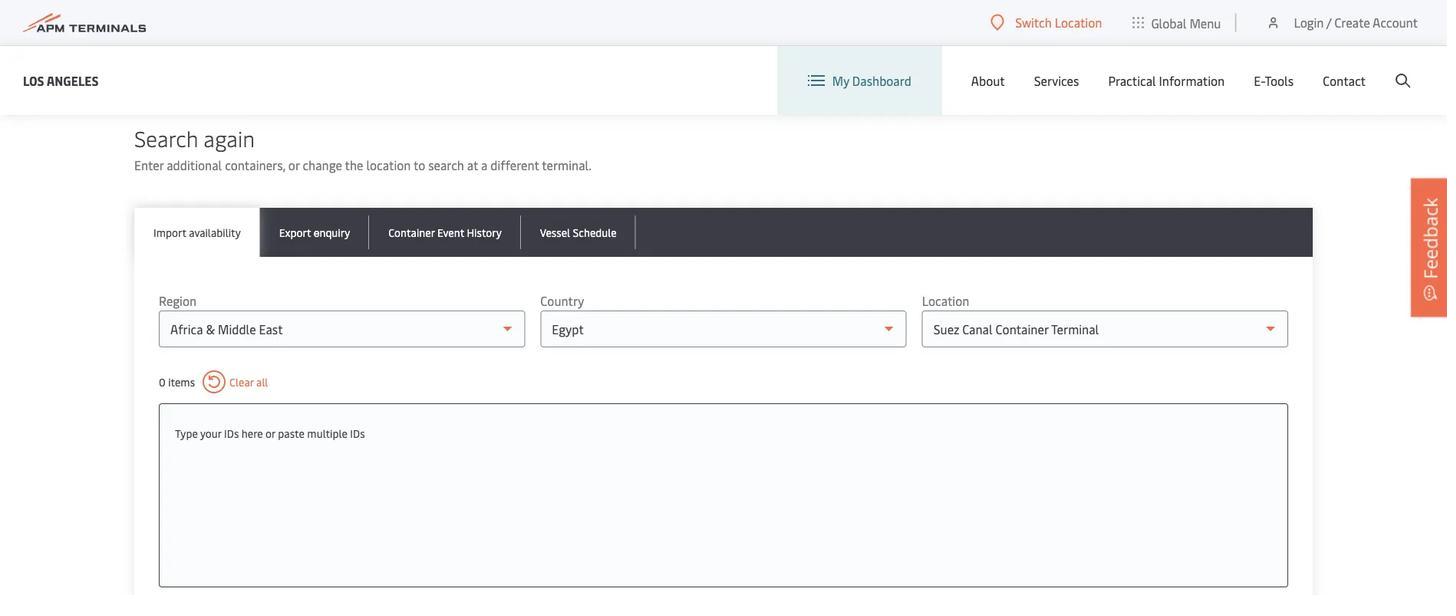 Task type: describe. For each thing, give the bounding box(es) containing it.
to inside due care has been taken to ensure container and vessel information is as accurate as possible. apm terminals does not however assume any liability for the correctness or completeness of the information provided.
[[309, 16, 320, 33]]

additional
[[167, 157, 222, 173]]

availability
[[189, 225, 241, 239]]

is
[[547, 16, 555, 33]]

container
[[364, 16, 415, 33]]

еnquiry
[[314, 225, 350, 239]]

2 as from the left
[[624, 16, 636, 33]]

practical
[[1108, 72, 1156, 89]]

import availability
[[153, 225, 241, 239]]

completeness
[[1106, 16, 1183, 33]]

liability
[[941, 16, 982, 33]]

tools
[[1265, 72, 1294, 89]]

clear all button
[[203, 371, 268, 394]]

location
[[366, 157, 411, 173]]

enter
[[134, 157, 164, 173]]

here
[[242, 426, 263, 440]]

login / create account link
[[1266, 0, 1418, 45]]

vessel schedule
[[540, 225, 617, 239]]

1 horizontal spatial the
[[1003, 16, 1022, 33]]

apm
[[689, 16, 715, 33]]

multiple
[[307, 426, 348, 440]]

type
[[175, 426, 198, 440]]

or inside due care has been taken to ensure container and vessel information is as accurate as possible. apm terminals does not however assume any liability for the correctness or completeness of the information provided.
[[1092, 16, 1103, 33]]

clear
[[230, 375, 254, 389]]

correctness
[[1025, 16, 1089, 33]]

0 items
[[159, 375, 195, 389]]

create
[[1335, 14, 1370, 31]]

however
[[825, 16, 871, 33]]

at
[[467, 157, 478, 173]]

accurate
[[573, 16, 621, 33]]

2 vertical spatial or
[[266, 426, 275, 440]]

account
[[1373, 14, 1418, 31]]

provided.
[[241, 36, 292, 52]]

los angeles
[[23, 72, 99, 89]]

history
[[467, 225, 502, 239]]

not
[[803, 16, 822, 33]]

0 horizontal spatial information
[[173, 36, 238, 52]]

container
[[388, 225, 435, 239]]

/
[[1327, 14, 1332, 31]]

your
[[200, 426, 222, 440]]

login
[[1294, 14, 1324, 31]]

switch location button
[[991, 14, 1102, 31]]

los
[[23, 72, 44, 89]]

menu
[[1190, 14, 1221, 31]]

contact button
[[1323, 46, 1366, 115]]

container event history
[[388, 225, 502, 239]]

export
[[279, 225, 311, 239]]

export еnquiry
[[279, 225, 350, 239]]

search again enter additional containers, or change the location to search at a different terminal.
[[134, 123, 592, 173]]

export еnquiry button
[[260, 208, 369, 257]]

import availability button
[[134, 208, 260, 257]]

different
[[491, 157, 539, 173]]

contact
[[1323, 72, 1366, 89]]

location inside button
[[1055, 14, 1102, 31]]

my dashboard
[[832, 72, 911, 89]]

schedule
[[573, 225, 617, 239]]

feedback
[[1418, 198, 1443, 279]]

2 ids from the left
[[350, 426, 365, 440]]

event
[[437, 225, 464, 239]]

global menu button
[[1118, 0, 1237, 46]]

country
[[540, 293, 584, 309]]



Task type: locate. For each thing, give the bounding box(es) containing it.
1 vertical spatial to
[[414, 157, 425, 173]]

does
[[774, 16, 800, 33]]

tab list containing import availability
[[134, 208, 1313, 257]]

ids right your on the bottom
[[224, 426, 239, 440]]

of
[[1186, 16, 1197, 33]]

1 vertical spatial location
[[922, 293, 969, 309]]

services button
[[1034, 46, 1079, 115]]

about
[[971, 72, 1005, 89]]

ids
[[224, 426, 239, 440], [350, 426, 365, 440]]

0 vertical spatial or
[[1092, 16, 1103, 33]]

for
[[985, 16, 1001, 33]]

to
[[309, 16, 320, 33], [414, 157, 425, 173]]

terminals
[[718, 16, 771, 33]]

about button
[[971, 46, 1005, 115]]

0 horizontal spatial as
[[558, 16, 570, 33]]

my dashboard button
[[808, 46, 911, 115]]

and
[[418, 16, 439, 33]]

all
[[256, 375, 268, 389]]

1 horizontal spatial to
[[414, 157, 425, 173]]

0 horizontal spatial location
[[922, 293, 969, 309]]

practical information
[[1108, 72, 1225, 89]]

1 vertical spatial or
[[288, 157, 300, 173]]

0 horizontal spatial ids
[[224, 426, 239, 440]]

dashboard
[[852, 72, 911, 89]]

2 horizontal spatial the
[[1200, 16, 1218, 33]]

been
[[246, 16, 272, 33]]

information
[[1159, 72, 1225, 89]]

has
[[223, 16, 243, 33]]

search
[[134, 123, 198, 152]]

the right for
[[1003, 16, 1022, 33]]

global menu
[[1151, 14, 1221, 31]]

1 horizontal spatial or
[[288, 157, 300, 173]]

0 horizontal spatial to
[[309, 16, 320, 33]]

to inside search again enter additional containers, or change the location to search at a different terminal.
[[414, 157, 425, 173]]

los angeles link
[[23, 71, 99, 90]]

or left change
[[288, 157, 300, 173]]

0 vertical spatial information
[[478, 16, 544, 33]]

vessel schedule button
[[521, 208, 636, 257]]

1 vertical spatial information
[[173, 36, 238, 52]]

type your ids here or paste multiple ids
[[175, 426, 365, 440]]

1 horizontal spatial location
[[1055, 14, 1102, 31]]

my
[[832, 72, 849, 89]]

angeles
[[47, 72, 99, 89]]

or inside search again enter additional containers, or change the location to search at a different terminal.
[[288, 157, 300, 173]]

1 ids from the left
[[224, 426, 239, 440]]

paste
[[278, 426, 305, 440]]

vessel
[[442, 16, 475, 33]]

switch
[[1015, 14, 1052, 31]]

information left the is
[[478, 16, 544, 33]]

the inside search again enter additional containers, or change the location to search at a different terminal.
[[345, 157, 363, 173]]

location
[[1055, 14, 1102, 31], [922, 293, 969, 309]]

None text field
[[175, 420, 1272, 447]]

any
[[919, 16, 938, 33]]

1 horizontal spatial ids
[[350, 426, 365, 440]]

the
[[1003, 16, 1022, 33], [1200, 16, 1218, 33], [345, 157, 363, 173]]

2 horizontal spatial or
[[1092, 16, 1103, 33]]

care
[[197, 16, 220, 33]]

container event history button
[[369, 208, 521, 257]]

vessel
[[540, 225, 570, 239]]

the right change
[[345, 157, 363, 173]]

region
[[159, 293, 197, 309]]

feedback button
[[1411, 179, 1447, 317]]

possible.
[[639, 16, 686, 33]]

tab list
[[134, 208, 1313, 257]]

0 vertical spatial location
[[1055, 14, 1102, 31]]

to left search
[[414, 157, 425, 173]]

again
[[204, 123, 255, 152]]

a
[[481, 157, 488, 173]]

1 horizontal spatial as
[[624, 16, 636, 33]]

items
[[168, 375, 195, 389]]

global
[[1151, 14, 1187, 31]]

as right the is
[[558, 16, 570, 33]]

0
[[159, 375, 166, 389]]

the right of on the right top of the page
[[1200, 16, 1218, 33]]

change
[[303, 157, 342, 173]]

e-tools button
[[1254, 46, 1294, 115]]

terminal.
[[542, 157, 592, 173]]

0 horizontal spatial the
[[345, 157, 363, 173]]

as right accurate
[[624, 16, 636, 33]]

or right "here"
[[266, 426, 275, 440]]

0 horizontal spatial or
[[266, 426, 275, 440]]

1 as from the left
[[558, 16, 570, 33]]

or right correctness
[[1092, 16, 1103, 33]]

taken
[[275, 16, 306, 33]]

switch location
[[1015, 14, 1102, 31]]

or
[[1092, 16, 1103, 33], [288, 157, 300, 173], [266, 426, 275, 440]]

assume
[[874, 16, 916, 33]]

practical information button
[[1108, 46, 1225, 115]]

to right taken
[[309, 16, 320, 33]]

containers,
[[225, 157, 285, 173]]

ids right multiple
[[350, 426, 365, 440]]

import
[[153, 225, 186, 239]]

due
[[173, 16, 194, 33]]

e-
[[1254, 72, 1265, 89]]

1 horizontal spatial information
[[478, 16, 544, 33]]

due care has been taken to ensure container and vessel information is as accurate as possible. apm terminals does not however assume any liability for the correctness or completeness of the information provided.
[[173, 16, 1218, 52]]

login / create account
[[1294, 14, 1418, 31]]

information
[[478, 16, 544, 33], [173, 36, 238, 52]]

search
[[428, 157, 464, 173]]

0 vertical spatial to
[[309, 16, 320, 33]]

e-tools
[[1254, 72, 1294, 89]]

information down care at the left of the page
[[173, 36, 238, 52]]

services
[[1034, 72, 1079, 89]]

clear all
[[230, 375, 268, 389]]



Task type: vqa. For each thing, say whether or not it's contained in the screenshot.
Empty Receivables
no



